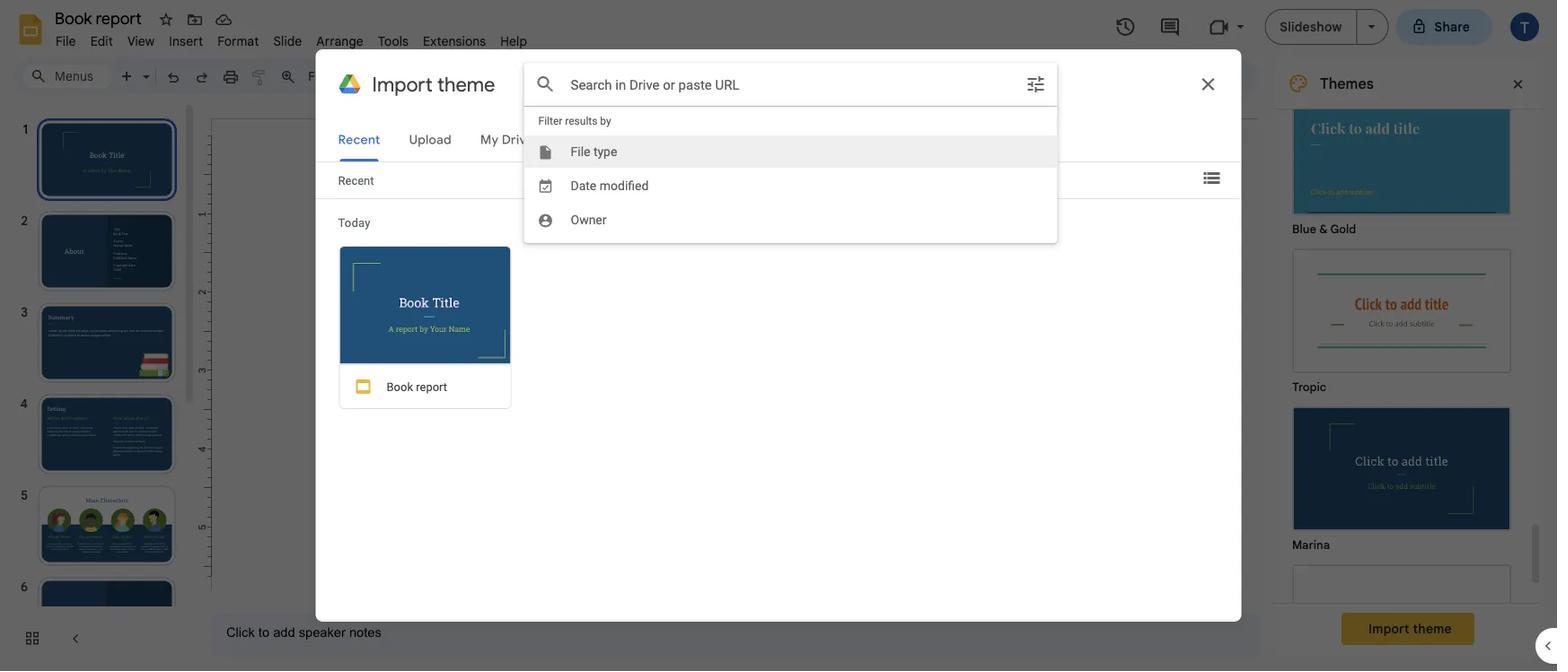 Task type: locate. For each thing, give the bounding box(es) containing it.
menu bar
[[49, 23, 535, 53]]

tropic
[[1293, 380, 1327, 395]]

menu bar banner
[[0, 0, 1558, 672]]

import theme button
[[1342, 613, 1475, 646]]

&
[[1320, 222, 1328, 237]]

navigation inside the themes application
[[0, 101, 198, 672]]

share. private to only me. image
[[1412, 18, 1428, 35]]

marina
[[1293, 538, 1330, 553]]

themes application
[[0, 0, 1558, 672]]

themes section
[[1274, 58, 1543, 672]]

background button
[[581, 63, 669, 90]]

navigation
[[0, 101, 198, 672]]

Tropic radio
[[1284, 240, 1521, 398]]

import
[[1369, 622, 1410, 637]]

Star checkbox
[[154, 7, 179, 32]]

Marina radio
[[1284, 398, 1521, 556]]

mode and view toolbar
[[1180, 58, 1249, 94]]

Menus field
[[22, 64, 112, 89]]

main toolbar
[[111, 63, 877, 90]]

Rename text field
[[49, 7, 152, 29]]



Task type: describe. For each thing, give the bounding box(es) containing it.
blue
[[1293, 222, 1317, 237]]

import theme
[[1369, 622, 1452, 637]]

gold
[[1331, 222, 1357, 237]]

menu bar inside menu bar banner
[[49, 23, 535, 53]]

theme
[[1413, 622, 1452, 637]]

themes
[[1320, 75, 1374, 93]]

Blue & Gold radio
[[1284, 82, 1521, 240]]

blue & gold
[[1293, 222, 1357, 237]]

gameday image
[[1294, 567, 1510, 672]]

background
[[589, 68, 661, 84]]

Gameday radio
[[1284, 556, 1521, 672]]



Task type: vqa. For each thing, say whether or not it's contained in the screenshot.
Gold
yes



